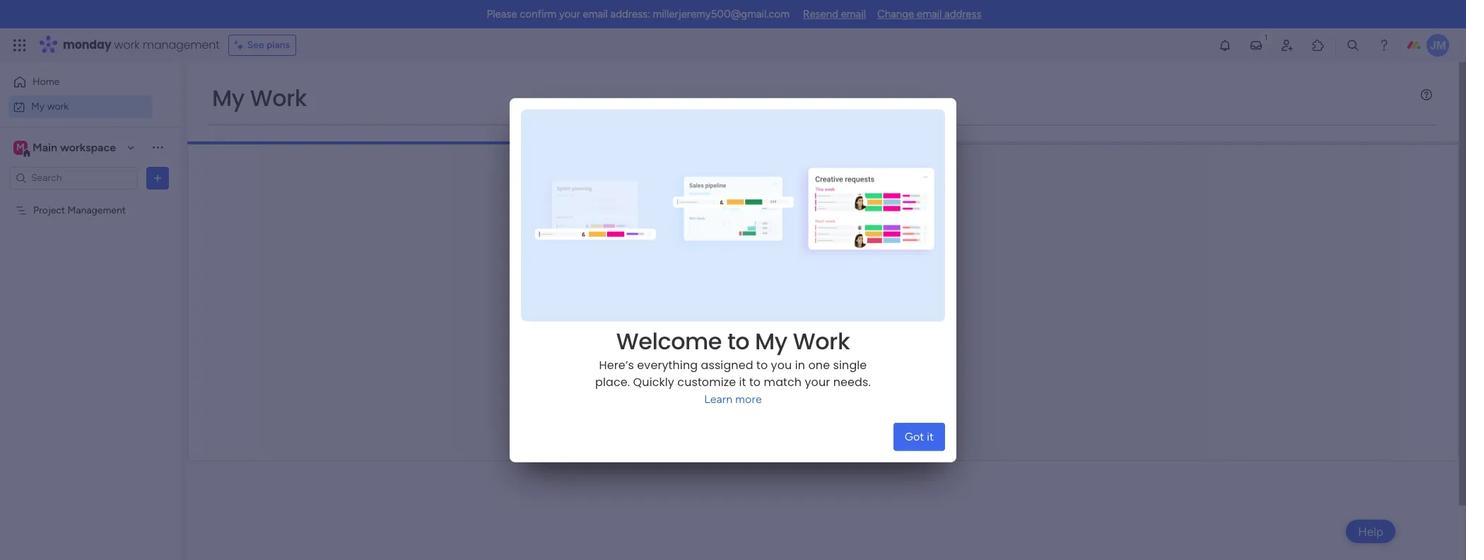 Task type: locate. For each thing, give the bounding box(es) containing it.
it
[[739, 374, 746, 390], [927, 429, 934, 443]]

jeremy miller image
[[1427, 34, 1450, 57]]

1 horizontal spatial my
[[212, 82, 245, 114]]

1 vertical spatial your
[[805, 374, 830, 390]]

email
[[583, 8, 608, 21], [841, 8, 866, 21], [917, 8, 942, 21]]

0 horizontal spatial my
[[31, 100, 45, 112]]

workspace selection element
[[13, 139, 118, 157]]

my inside welcome to my work here's everything assigned to you in one single place. quickly customize it to match your needs. learn more
[[755, 325, 788, 357]]

confirm
[[520, 8, 557, 21]]

management
[[68, 204, 126, 216]]

it right "got"
[[927, 429, 934, 443]]

resend
[[803, 8, 839, 21]]

1 horizontal spatial work
[[114, 37, 140, 53]]

work
[[114, 37, 140, 53], [47, 100, 69, 112]]

plans
[[267, 39, 290, 51]]

select product image
[[13, 38, 27, 52]]

my down see plans button
[[212, 82, 245, 114]]

2 email from the left
[[841, 8, 866, 21]]

got it button
[[894, 422, 945, 451]]

work down plans
[[250, 82, 307, 114]]

work
[[250, 82, 307, 114], [793, 325, 850, 357]]

my
[[212, 82, 245, 114], [31, 100, 45, 112], [755, 325, 788, 357]]

1 vertical spatial it
[[927, 429, 934, 443]]

it up more
[[739, 374, 746, 390]]

3 email from the left
[[917, 8, 942, 21]]

main
[[33, 140, 57, 154]]

here's
[[599, 357, 634, 373]]

email right resend at right
[[841, 8, 866, 21]]

my left in
[[755, 325, 788, 357]]

to
[[728, 325, 750, 357], [757, 357, 768, 373], [750, 374, 761, 390]]

quickly
[[633, 374, 675, 390]]

0 horizontal spatial it
[[739, 374, 746, 390]]

your
[[559, 8, 580, 21], [805, 374, 830, 390]]

email right change
[[917, 8, 942, 21]]

notifications image
[[1218, 38, 1233, 52]]

1 horizontal spatial work
[[793, 325, 850, 357]]

0 horizontal spatial your
[[559, 8, 580, 21]]

2 horizontal spatial my
[[755, 325, 788, 357]]

0 vertical spatial it
[[739, 374, 746, 390]]

resend email
[[803, 8, 866, 21]]

work inside button
[[47, 100, 69, 112]]

see plans
[[247, 39, 290, 51]]

your down 'one'
[[805, 374, 830, 390]]

work right you at the right
[[793, 325, 850, 357]]

change email address
[[878, 8, 982, 21]]

inbox image
[[1250, 38, 1264, 52]]

apps image
[[1312, 38, 1326, 52]]

place.
[[595, 374, 630, 390]]

you
[[771, 357, 792, 373]]

everything
[[637, 357, 698, 373]]

1 vertical spatial work
[[47, 100, 69, 112]]

work right monday
[[114, 37, 140, 53]]

my down home on the top of page
[[31, 100, 45, 112]]

0 horizontal spatial email
[[583, 8, 608, 21]]

1 horizontal spatial email
[[841, 8, 866, 21]]

1 horizontal spatial your
[[805, 374, 830, 390]]

it inside button
[[927, 429, 934, 443]]

single
[[833, 357, 867, 373]]

got
[[905, 429, 924, 443]]

0 horizontal spatial work
[[47, 100, 69, 112]]

0 vertical spatial work
[[250, 82, 307, 114]]

work inside welcome to my work here's everything assigned to you in one single place. quickly customize it to match your needs. learn more
[[793, 325, 850, 357]]

your inside welcome to my work here's everything assigned to you in one single place. quickly customize it to match your needs. learn more
[[805, 374, 830, 390]]

2 horizontal spatial email
[[917, 8, 942, 21]]

monday
[[63, 37, 111, 53]]

search everything image
[[1346, 38, 1361, 52]]

please
[[487, 8, 517, 21]]

millerjeremy500@gmail.com
[[653, 8, 790, 21]]

change
[[878, 8, 915, 21]]

0 vertical spatial work
[[114, 37, 140, 53]]

work down home on the top of page
[[47, 100, 69, 112]]

one
[[809, 357, 830, 373]]

help image
[[1378, 38, 1392, 52]]

1 vertical spatial work
[[793, 325, 850, 357]]

project management
[[33, 204, 126, 216]]

1 horizontal spatial it
[[927, 429, 934, 443]]

management
[[143, 37, 220, 53]]

my inside button
[[31, 100, 45, 112]]

email left address:
[[583, 8, 608, 21]]

assigned
[[701, 357, 754, 373]]

home button
[[8, 71, 152, 93]]

your right confirm on the top of the page
[[559, 8, 580, 21]]



Task type: describe. For each thing, give the bounding box(es) containing it.
more
[[736, 392, 762, 405]]

change email address link
[[878, 8, 982, 21]]

m
[[16, 141, 25, 153]]

1 email from the left
[[583, 8, 608, 21]]

my for my work
[[31, 100, 45, 112]]

welcome to my work here's everything assigned to you in one single place. quickly customize it to match your needs. learn more
[[595, 325, 871, 405]]

it inside welcome to my work here's everything assigned to you in one single place. quickly customize it to match your needs. learn more
[[739, 374, 746, 390]]

welcome
[[617, 325, 722, 357]]

my for my work
[[212, 82, 245, 114]]

1 image
[[1260, 29, 1273, 45]]

0 horizontal spatial work
[[250, 82, 307, 114]]

got it
[[905, 429, 934, 443]]

learn
[[704, 392, 733, 405]]

my work
[[31, 100, 69, 112]]

help button
[[1347, 520, 1396, 543]]

work for my
[[47, 100, 69, 112]]

please confirm your email address: millerjeremy500@gmail.com
[[487, 8, 790, 21]]

0 vertical spatial your
[[559, 8, 580, 21]]

see
[[247, 39, 264, 51]]

in
[[795, 357, 806, 373]]

project
[[33, 204, 65, 216]]

needs.
[[834, 374, 871, 390]]

my work button
[[8, 95, 152, 118]]

address:
[[611, 8, 650, 21]]

monday work management
[[63, 37, 220, 53]]

project management list box
[[0, 195, 180, 413]]

see plans button
[[228, 35, 296, 56]]

main workspace
[[33, 140, 116, 154]]

email for change email address
[[917, 8, 942, 21]]

learn more link
[[704, 392, 762, 405]]

address
[[945, 8, 982, 21]]

home
[[33, 76, 60, 88]]

match
[[764, 374, 802, 390]]

email for resend email
[[841, 8, 866, 21]]

my work
[[212, 82, 307, 114]]

workspace image
[[13, 140, 28, 155]]

customize
[[678, 374, 736, 390]]

work for monday
[[114, 37, 140, 53]]

workspace
[[60, 140, 116, 154]]

resend email link
[[803, 8, 866, 21]]

Search in workspace field
[[30, 170, 118, 186]]

invite members image
[[1281, 38, 1295, 52]]

help
[[1359, 524, 1384, 538]]



Task type: vqa. For each thing, say whether or not it's contained in the screenshot.
Please
yes



